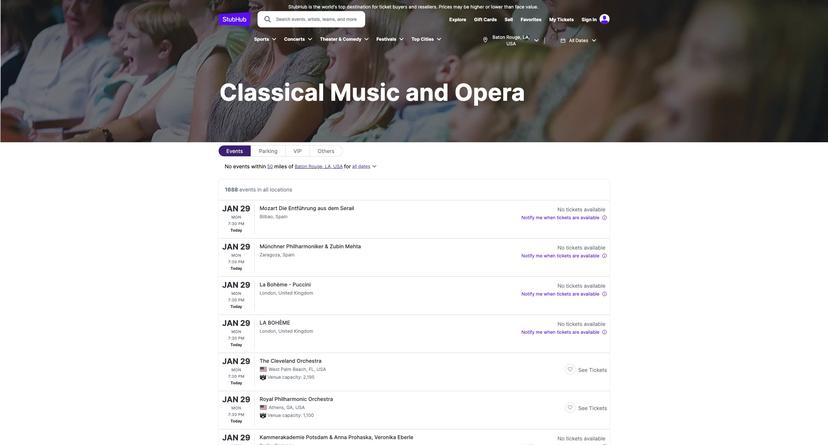 Task type: vqa. For each thing, say whether or not it's contained in the screenshot.
Scan this QR code with your phone to be sent to the app store to download the StubHub app image at the bottom
no



Task type: describe. For each thing, give the bounding box(es) containing it.
la, inside no events within 50 miles of baton rouge, la, usa
[[325, 164, 332, 169]]

bilbao,
[[260, 214, 274, 219]]

7:30 for münchner
[[228, 259, 237, 264]]

1688 events in all locations
[[225, 186, 292, 193]]

within
[[251, 163, 266, 170]]

capacity: for cleveland
[[282, 374, 302, 380]]

zubin
[[330, 243, 344, 250]]

world's
[[322, 4, 337, 9]]

bohème
[[267, 281, 287, 288]]

sell
[[505, 17, 513, 22]]

-
[[289, 281, 291, 288]]

music
[[330, 78, 400, 106]]

jan for the cleveland orchestra
[[222, 357, 238, 366]]

london, inside la bohème - puccini london, united kingdom
[[260, 290, 277, 296]]

venue capacity: 1,100
[[267, 413, 314, 418]]

jan for la bohème
[[222, 319, 238, 328]]

opera
[[454, 78, 525, 106]]

mozart die entführung aus dem serail bilbao, spain
[[260, 205, 354, 219]]

royal philharmonic orchestra
[[260, 396, 333, 402]]

la, inside baton rouge, la, usa
[[523, 34, 530, 40]]

others
[[318, 148, 334, 154]]

events for in
[[239, 186, 256, 193]]

29 for münchner philharmoniker & zubin mehta
[[240, 242, 250, 252]]

venue capacity: 2,195
[[267, 374, 315, 380]]

veronika
[[374, 434, 396, 441]]

cards
[[484, 17, 497, 22]]

beach,
[[293, 367, 307, 372]]

no tickets available for zaragoza,
[[558, 244, 605, 251]]

0 vertical spatial &
[[339, 36, 342, 42]]

athens,
[[269, 405, 285, 410]]

jan 29 mon 7:30 pm today for la
[[222, 319, 250, 347]]

eberle
[[397, 434, 413, 441]]

mehta
[[345, 243, 361, 250]]

1 vertical spatial all
[[263, 186, 269, 193]]

royal
[[260, 396, 273, 402]]

favorites link
[[521, 17, 541, 22]]

7 jan from the top
[[222, 433, 238, 443]]

notify me when tickets are available for serail
[[521, 215, 599, 220]]

jan 29
[[222, 433, 250, 443]]

50
[[267, 164, 273, 169]]

stubhub image
[[218, 11, 251, 27]]

us national flag image for royal philharmonic orchestra
[[260, 405, 267, 410]]

1688
[[225, 186, 238, 193]]

bohème
[[268, 320, 290, 326]]

stubhub is the world's top destination for ticket buyers and resellers. prices may be higher or lower than face value.
[[288, 4, 538, 9]]

of
[[288, 163, 293, 170]]

be
[[464, 4, 469, 9]]

serail
[[340, 205, 354, 211]]

29 for la bohème
[[240, 319, 250, 328]]

parking button
[[251, 145, 285, 157]]

dates
[[358, 164, 370, 169]]

stubhub
[[288, 4, 307, 9]]

0 horizontal spatial baton rouge, la, usa button
[[295, 163, 343, 170]]

athens, ga, usa
[[269, 405, 305, 410]]

vip button
[[285, 145, 310, 157]]

london, inside la bohème london, united kingdom
[[260, 328, 277, 334]]

no tickets available for serail
[[558, 206, 605, 213]]

festivals
[[376, 36, 396, 42]]

may
[[453, 4, 462, 9]]

no for zubin
[[558, 244, 565, 251]]

the
[[260, 358, 269, 364]]

notify me when tickets are available for united
[[521, 291, 599, 297]]

today for münchner
[[230, 266, 242, 271]]

jan 29 mon 7:30 pm today for mozart
[[222, 204, 250, 233]]

top cities link
[[408, 32, 436, 46]]

7:30 for mozart
[[228, 221, 237, 226]]

locations
[[270, 186, 292, 193]]

west palm beach, fl, usa
[[269, 367, 326, 372]]

no for puccini
[[558, 283, 565, 289]]

top
[[411, 36, 420, 42]]

comedy
[[343, 36, 361, 42]]

me for zaragoza,
[[536, 253, 542, 258]]

all dates
[[569, 38, 588, 43]]

sign in
[[582, 17, 597, 22]]

all
[[569, 38, 574, 43]]

kammerakademie
[[260, 434, 305, 441]]

events
[[226, 148, 243, 154]]

mon for la
[[231, 329, 241, 334]]

usa inside no events within 50 miles of baton rouge, la, usa
[[333, 164, 343, 169]]

philharmonic
[[275, 396, 307, 402]]

see tickets for royal philharmonic orchestra
[[578, 405, 607, 412]]

capacity: for philharmonic
[[282, 413, 302, 418]]

Search events, artists, teams, and more field
[[275, 16, 359, 23]]

lower
[[491, 4, 503, 9]]

tooltip image for mehta
[[602, 253, 607, 259]]

when for serail
[[544, 215, 556, 220]]

pm for la
[[238, 298, 244, 303]]

classical
[[219, 78, 325, 106]]

prices
[[439, 4, 452, 9]]

west
[[269, 367, 280, 372]]

venue for philharmonic
[[267, 413, 281, 418]]

notify me when tickets are available for zaragoza,
[[521, 253, 599, 258]]

gift
[[474, 17, 482, 22]]

notify for serail
[[521, 215, 535, 220]]

concerts link
[[281, 32, 308, 46]]

3 tooltip image from the top
[[602, 444, 607, 445]]

dem
[[328, 205, 339, 211]]

see for the cleveland orchestra
[[578, 367, 588, 373]]

tickets for the cleveland orchestra
[[589, 367, 607, 373]]

tooltip image for kingdom
[[602, 330, 607, 335]]

5 jan 29 mon 7:30 pm today from the top
[[222, 357, 250, 385]]

theater & comedy link
[[317, 32, 364, 46]]

7:30 for la
[[228, 298, 237, 303]]

4 are from the top
[[572, 329, 579, 335]]

6 mon from the top
[[231, 406, 241, 411]]

miles
[[274, 163, 287, 170]]

vip
[[293, 148, 302, 154]]

buyers
[[393, 4, 407, 9]]

me for united
[[536, 291, 542, 297]]

notify for zaragoza,
[[521, 253, 535, 258]]

cleveland
[[271, 358, 295, 364]]

orchestra for royal philharmonic orchestra
[[308, 396, 333, 402]]

sports
[[254, 36, 269, 42]]

& for anna
[[329, 434, 333, 441]]

cities
[[421, 36, 434, 42]]

4 notify from the top
[[521, 329, 535, 335]]

ga,
[[286, 405, 294, 410]]

notify me when tickets are available button for zaragoza,
[[521, 252, 607, 259]]

for all dates
[[344, 163, 370, 170]]

united inside la bohème london, united kingdom
[[278, 328, 293, 334]]

the
[[313, 4, 320, 9]]

philharmoniker
[[286, 243, 323, 250]]

mozart
[[260, 205, 277, 211]]

me for serail
[[536, 215, 542, 220]]



Task type: locate. For each thing, give the bounding box(es) containing it.
are for serail
[[572, 215, 579, 220]]

tooltip image for united
[[602, 292, 607, 297]]

my tickets
[[549, 17, 574, 22]]

us national flag image for the cleveland orchestra
[[260, 367, 267, 372]]

3 no tickets available from the top
[[558, 283, 605, 289]]

1 venue from the top
[[267, 374, 281, 380]]

us national flag image
[[260, 367, 267, 372], [260, 405, 267, 410]]

4 no tickets available from the top
[[558, 321, 605, 327]]

0 vertical spatial tickets
[[557, 17, 574, 22]]

my tickets link
[[549, 17, 574, 22]]

1 vertical spatial tickets
[[589, 367, 607, 373]]

6 jan from the top
[[222, 395, 238, 404]]

0 vertical spatial venue
[[267, 374, 281, 380]]

kingdom
[[294, 290, 313, 296], [294, 328, 313, 334]]

spain inside the "mozart die entführung aus dem serail bilbao, spain"
[[275, 214, 288, 219]]

usa right fl,
[[317, 367, 326, 372]]

1 vertical spatial orchestra
[[308, 396, 333, 402]]

venue down athens,
[[267, 413, 281, 418]]

1,100
[[303, 413, 314, 418]]

29 for the cleveland orchestra
[[240, 357, 250, 366]]

jan 29 mon 7:30 pm today for la
[[222, 280, 250, 309]]

usa left 'for all dates' at left
[[333, 164, 343, 169]]

rouge, inside baton rouge, la, usa
[[506, 34, 521, 40]]

kingdom up the cleveland orchestra
[[294, 328, 313, 334]]

4 29 from the top
[[240, 319, 250, 328]]

0 vertical spatial baton rouge, la, usa button
[[479, 30, 542, 51]]

are for zaragoza,
[[572, 253, 579, 258]]

baton rouge, la, usa button down others
[[295, 163, 343, 170]]

2 horizontal spatial &
[[339, 36, 342, 42]]

0 horizontal spatial rouge,
[[309, 164, 324, 169]]

0 vertical spatial tooltip image
[[602, 253, 607, 259]]

today for mozart
[[230, 228, 242, 233]]

2 tooltip image from the top
[[602, 330, 607, 335]]

notify me when tickets are available button for serail
[[521, 213, 607, 221]]

see for royal philharmonic orchestra
[[578, 405, 588, 412]]

1 vertical spatial tooltip image
[[602, 292, 607, 297]]

baton rouge, la, usa
[[493, 34, 530, 46]]

all inside 'for all dates'
[[352, 164, 357, 169]]

1 tooltip image from the top
[[602, 253, 607, 259]]

1 vertical spatial united
[[278, 328, 293, 334]]

0 horizontal spatial &
[[325, 243, 328, 250]]

1 horizontal spatial baton
[[493, 34, 505, 40]]

kingdom down puccini
[[294, 290, 313, 296]]

4 7:30 from the top
[[228, 336, 237, 341]]

today for la
[[230, 304, 242, 309]]

all right in
[[263, 186, 269, 193]]

la,
[[523, 34, 530, 40], [325, 164, 332, 169]]

1 vertical spatial see tickets
[[578, 405, 607, 412]]

sign in link
[[582, 17, 597, 22]]

2 kingdom from the top
[[294, 328, 313, 334]]

events button
[[218, 145, 251, 157]]

3 pm from the top
[[238, 298, 244, 303]]

2 7:30 from the top
[[228, 259, 237, 264]]

1 vertical spatial la,
[[325, 164, 332, 169]]

2 see from the top
[[578, 405, 588, 412]]

& left anna
[[329, 434, 333, 441]]

explore
[[449, 17, 466, 22]]

kammerakademie potsdam & anna prohaska, veronika eberle
[[260, 434, 413, 441]]

0 vertical spatial rouge,
[[506, 34, 521, 40]]

usa down royal philharmonic orchestra
[[295, 405, 305, 410]]

baton right of
[[295, 164, 307, 169]]

5 no tickets available from the top
[[558, 435, 605, 442]]

1 today from the top
[[230, 228, 242, 233]]

2 capacity: from the top
[[282, 413, 302, 418]]

me
[[536, 215, 542, 220], [536, 253, 542, 258], [536, 291, 542, 297], [536, 329, 542, 335]]

tooltip image for serail
[[602, 215, 607, 220]]

1 vertical spatial us national flag image
[[260, 405, 267, 410]]

baton inside no events within 50 miles of baton rouge, la, usa
[[295, 164, 307, 169]]

0 vertical spatial baton
[[493, 34, 505, 40]]

1 vertical spatial rouge,
[[309, 164, 324, 169]]

la, down others
[[325, 164, 332, 169]]

notify for united
[[521, 291, 535, 297]]

top
[[338, 4, 346, 9]]

2 notify from the top
[[521, 253, 535, 258]]

2 vertical spatial tickets
[[589, 405, 607, 412]]

2 vertical spatial &
[[329, 434, 333, 441]]

1 tooltip image from the top
[[602, 215, 607, 220]]

see tickets
[[578, 367, 607, 373], [578, 405, 607, 412]]

sell link
[[505, 17, 513, 22]]

rouge, inside no events within 50 miles of baton rouge, la, usa
[[309, 164, 324, 169]]

theater & comedy
[[320, 36, 361, 42]]

sign
[[582, 17, 592, 22]]

see
[[578, 367, 588, 373], [578, 405, 588, 412]]

0 horizontal spatial for
[[344, 163, 351, 170]]

0 vertical spatial la,
[[523, 34, 530, 40]]

&
[[339, 36, 342, 42], [325, 243, 328, 250], [329, 434, 333, 441]]

1 horizontal spatial baton rouge, la, usa button
[[479, 30, 542, 51]]

jan for la bohème - puccini
[[222, 280, 238, 290]]

2 jan 29 mon 7:30 pm today from the top
[[222, 242, 250, 271]]

rouge, down "sell" link
[[506, 34, 521, 40]]

united inside la bohème - puccini london, united kingdom
[[278, 290, 293, 296]]

destination
[[347, 4, 371, 9]]

concerts
[[284, 36, 305, 42]]

tickets
[[557, 17, 574, 22], [589, 367, 607, 373], [589, 405, 607, 412]]

1 me from the top
[[536, 215, 542, 220]]

la
[[260, 320, 266, 326]]

aus
[[318, 205, 326, 211]]

29 for la bohème - puccini
[[240, 280, 250, 290]]

1 vertical spatial &
[[325, 243, 328, 250]]

events for within
[[233, 163, 250, 170]]

la
[[260, 281, 266, 288]]

0 vertical spatial and
[[409, 4, 417, 9]]

4 jan 29 mon 7:30 pm today from the top
[[222, 319, 250, 347]]

capacity: down ga,
[[282, 413, 302, 418]]

for
[[372, 4, 378, 9], [344, 163, 351, 170]]

festivals link
[[373, 32, 399, 46]]

0 vertical spatial see
[[578, 367, 588, 373]]

pm for la
[[238, 336, 244, 341]]

rouge, down others
[[309, 164, 324, 169]]

united down - on the left
[[278, 290, 293, 296]]

& inside münchner philharmoniker & zubin mehta zaragoza, spain
[[325, 243, 328, 250]]

3 me from the top
[[536, 291, 542, 297]]

resellers.
[[418, 4, 438, 9]]

face
[[515, 4, 524, 9]]

3 jan 29 mon 7:30 pm today from the top
[[222, 280, 250, 309]]

usa inside baton rouge, la, usa
[[507, 41, 516, 46]]

1 7:30 from the top
[[228, 221, 237, 226]]

2 notify me when tickets are available button from the top
[[521, 252, 607, 259]]

capacity: down west palm beach, fl, usa at the bottom of the page
[[282, 374, 302, 380]]

baton inside baton rouge, la, usa
[[493, 34, 505, 40]]

kingdom inside la bohème london, united kingdom
[[294, 328, 313, 334]]

4 jan from the top
[[222, 319, 238, 328]]

6 jan 29 mon 7:30 pm today from the top
[[222, 395, 250, 424]]

1 vertical spatial baton rouge, la, usa button
[[295, 163, 343, 170]]

1 vertical spatial see
[[578, 405, 588, 412]]

29 for royal philharmonic orchestra
[[240, 395, 250, 404]]

1 see tickets from the top
[[578, 367, 607, 373]]

spain
[[275, 214, 288, 219], [282, 252, 295, 258]]

in
[[257, 186, 262, 193]]

jan 29 mon 7:30 pm today for münchner
[[222, 242, 250, 271]]

& left zubin
[[325, 243, 328, 250]]

0 vertical spatial all
[[352, 164, 357, 169]]

3 when from the top
[[544, 291, 556, 297]]

no for aus
[[558, 206, 565, 213]]

today for la
[[230, 342, 242, 347]]

no for united
[[558, 321, 565, 327]]

5 mon from the top
[[231, 368, 241, 372]]

or
[[485, 4, 490, 9]]

1 no tickets available from the top
[[558, 206, 605, 213]]

1 jan 29 mon 7:30 pm today from the top
[[222, 204, 250, 233]]

mon for mozart
[[231, 215, 241, 220]]

29 for mozart die entführung aus dem serail
[[240, 204, 250, 213]]

when for united
[[544, 291, 556, 297]]

la bohème - puccini london, united kingdom
[[260, 281, 313, 296]]

zaragoza,
[[260, 252, 281, 258]]

tooltip image
[[602, 253, 607, 259], [602, 330, 607, 335]]

baton rouge, la, usa button
[[479, 30, 542, 51], [295, 163, 343, 170]]

palm
[[281, 367, 291, 372]]

0 vertical spatial capacity:
[[282, 374, 302, 380]]

1 jan from the top
[[222, 204, 238, 213]]

0 horizontal spatial baton
[[295, 164, 307, 169]]

2 when from the top
[[544, 253, 556, 258]]

when
[[544, 215, 556, 220], [544, 253, 556, 258], [544, 291, 556, 297], [544, 329, 556, 335]]

pm for münchner
[[238, 259, 244, 264]]

are for united
[[572, 291, 579, 297]]

jan
[[222, 204, 238, 213], [222, 242, 238, 252], [222, 280, 238, 290], [222, 319, 238, 328], [222, 357, 238, 366], [222, 395, 238, 404], [222, 433, 238, 443]]

5 today from the top
[[230, 381, 242, 385]]

4 today from the top
[[230, 342, 242, 347]]

0 vertical spatial united
[[278, 290, 293, 296]]

no
[[225, 163, 232, 170], [558, 206, 565, 213], [558, 244, 565, 251], [558, 283, 565, 289], [558, 321, 565, 327], [558, 435, 565, 442]]

2 mon from the top
[[231, 253, 241, 258]]

others button
[[310, 145, 343, 157]]

2 vertical spatial tooltip image
[[602, 444, 607, 445]]

1 vertical spatial events
[[239, 186, 256, 193]]

1 29 from the top
[[240, 204, 250, 213]]

available
[[584, 206, 605, 213], [581, 215, 599, 220], [584, 244, 605, 251], [581, 253, 599, 258], [584, 283, 605, 289], [581, 291, 599, 297], [584, 321, 605, 327], [581, 329, 599, 335], [584, 435, 605, 442]]

1 vertical spatial capacity:
[[282, 413, 302, 418]]

top cities
[[411, 36, 434, 42]]

2 today from the top
[[230, 266, 242, 271]]

kingdom inside la bohème - puccini london, united kingdom
[[294, 290, 313, 296]]

& for zubin
[[325, 243, 328, 250]]

1 horizontal spatial all
[[352, 164, 357, 169]]

united down bohème
[[278, 328, 293, 334]]

1 united from the top
[[278, 290, 293, 296]]

pm for mozart
[[238, 221, 244, 226]]

1 vertical spatial venue
[[267, 413, 281, 418]]

6 29 from the top
[[240, 395, 250, 404]]

fl,
[[309, 367, 315, 372]]

2 are from the top
[[572, 253, 579, 258]]

spain down die
[[275, 214, 288, 219]]

3 mon from the top
[[231, 291, 241, 296]]

50 button
[[266, 162, 274, 171]]

us national flag image down the
[[260, 367, 267, 372]]

jan for royal philharmonic orchestra
[[222, 395, 238, 404]]

baton down cards
[[493, 34, 505, 40]]

3 jan from the top
[[222, 280, 238, 290]]

5 jan from the top
[[222, 357, 238, 366]]

jan for münchner philharmoniker & zubin mehta
[[222, 242, 238, 252]]

münchner philharmoniker & zubin mehta zaragoza, spain
[[260, 243, 361, 258]]

usa down "sell" link
[[507, 41, 516, 46]]

la bohème london, united kingdom
[[260, 320, 313, 334]]

1 horizontal spatial &
[[329, 434, 333, 441]]

notify me when tickets are available button for united
[[521, 290, 607, 298]]

4 notify me when tickets are available from the top
[[521, 329, 599, 335]]

3 7:30 from the top
[[228, 298, 237, 303]]

3 today from the top
[[230, 304, 242, 309]]

1 horizontal spatial rouge,
[[506, 34, 521, 40]]

5 pm from the top
[[238, 374, 244, 379]]

1 pm from the top
[[238, 221, 244, 226]]

3 are from the top
[[572, 291, 579, 297]]

1 vertical spatial kingdom
[[294, 328, 313, 334]]

us national flag image down "royal"
[[260, 405, 267, 410]]

die
[[279, 205, 287, 211]]

1 capacity: from the top
[[282, 374, 302, 380]]

1 vertical spatial baton
[[295, 164, 307, 169]]

1 notify me when tickets are available from the top
[[521, 215, 599, 220]]

5 7:30 from the top
[[228, 374, 237, 379]]

1 kingdom from the top
[[294, 290, 313, 296]]

2 29 from the top
[[240, 242, 250, 252]]

29
[[240, 204, 250, 213], [240, 242, 250, 252], [240, 280, 250, 290], [240, 319, 250, 328], [240, 357, 250, 366], [240, 395, 250, 404], [240, 433, 250, 443]]

0 vertical spatial events
[[233, 163, 250, 170]]

classical music and opera
[[219, 78, 525, 106]]

venue for cleveland
[[267, 374, 281, 380]]

6 today from the top
[[230, 419, 242, 424]]

4 me from the top
[[536, 329, 542, 335]]

3 notify me when tickets are available from the top
[[521, 291, 599, 297]]

2 jan from the top
[[222, 242, 238, 252]]

2 notify me when tickets are available from the top
[[521, 253, 599, 258]]

is
[[309, 4, 312, 9]]

theater
[[320, 36, 338, 42]]

for left ticket
[[372, 4, 378, 9]]

6 pm from the top
[[238, 412, 244, 417]]

4 pm from the top
[[238, 336, 244, 341]]

events left in
[[239, 186, 256, 193]]

& right theater
[[339, 36, 342, 42]]

tooltip image
[[602, 215, 607, 220], [602, 292, 607, 297], [602, 444, 607, 445]]

2 me from the top
[[536, 253, 542, 258]]

0 vertical spatial london,
[[260, 290, 277, 296]]

all left dates
[[352, 164, 357, 169]]

explore link
[[449, 17, 466, 22]]

all
[[352, 164, 357, 169], [263, 186, 269, 193]]

0 vertical spatial see tickets
[[578, 367, 607, 373]]

2,195
[[303, 374, 315, 380]]

1 vertical spatial spain
[[282, 252, 295, 258]]

capacity:
[[282, 374, 302, 380], [282, 413, 302, 418]]

no tickets available for united
[[558, 283, 605, 289]]

1 us national flag image from the top
[[260, 367, 267, 372]]

7:30 for la
[[228, 336, 237, 341]]

notify me when tickets are available
[[521, 215, 599, 220], [521, 253, 599, 258], [521, 291, 599, 297], [521, 329, 599, 335]]

0 vertical spatial kingdom
[[294, 290, 313, 296]]

venue down west on the left bottom of the page
[[267, 374, 281, 380]]

puccini
[[293, 281, 311, 288]]

0 horizontal spatial all
[[263, 186, 269, 193]]

2 no tickets available from the top
[[558, 244, 605, 251]]

0 vertical spatial for
[[372, 4, 378, 9]]

2 see tickets from the top
[[578, 405, 607, 412]]

4 when from the top
[[544, 329, 556, 335]]

spain right zaragoza,
[[282, 252, 295, 258]]

1 vertical spatial london,
[[260, 328, 277, 334]]

and
[[409, 4, 417, 9], [406, 78, 449, 106]]

value.
[[526, 4, 538, 9]]

1 mon from the top
[[231, 215, 241, 220]]

1 vertical spatial for
[[344, 163, 351, 170]]

see tickets for the cleveland orchestra
[[578, 367, 607, 373]]

mon for la
[[231, 291, 241, 296]]

2 venue from the top
[[267, 413, 281, 418]]

mon for münchner
[[231, 253, 241, 258]]

2 united from the top
[[278, 328, 293, 334]]

1 notify me when tickets are available button from the top
[[521, 213, 607, 221]]

jan for mozart die entführung aus dem serail
[[222, 204, 238, 213]]

3 notify me when tickets are available button from the top
[[521, 290, 607, 298]]

6 7:30 from the top
[[228, 412, 237, 417]]

are
[[572, 215, 579, 220], [572, 253, 579, 258], [572, 291, 579, 297], [572, 329, 579, 335]]

7 29 from the top
[[240, 433, 250, 443]]

0 vertical spatial tooltip image
[[602, 215, 607, 220]]

1 when from the top
[[544, 215, 556, 220]]

4 mon from the top
[[231, 329, 241, 334]]

gift cards link
[[474, 17, 497, 22]]

2 tooltip image from the top
[[602, 292, 607, 297]]

orchestra up fl,
[[297, 358, 322, 364]]

0 vertical spatial us national flag image
[[260, 367, 267, 372]]

la, down favorites link
[[523, 34, 530, 40]]

3 notify from the top
[[521, 291, 535, 297]]

0 vertical spatial orchestra
[[297, 358, 322, 364]]

2 us national flag image from the top
[[260, 405, 267, 410]]

orchestra for the cleveland orchestra
[[297, 358, 322, 364]]

spain inside münchner philharmoniker & zubin mehta zaragoza, spain
[[282, 252, 295, 258]]

0 vertical spatial spain
[[275, 214, 288, 219]]

london, down la on the bottom left of the page
[[260, 328, 277, 334]]

1 notify from the top
[[521, 215, 535, 220]]

tickets
[[566, 206, 582, 213], [557, 215, 571, 220], [566, 244, 582, 251], [557, 253, 571, 258], [566, 283, 582, 289], [557, 291, 571, 297], [566, 321, 582, 327], [557, 329, 571, 335], [566, 435, 582, 442]]

1 horizontal spatial for
[[372, 4, 378, 9]]

parking
[[259, 148, 277, 154]]

ticket
[[379, 4, 391, 9]]

entführung
[[288, 205, 316, 211]]

1 vertical spatial tooltip image
[[602, 330, 607, 335]]

in
[[593, 17, 597, 22]]

1 see from the top
[[578, 367, 588, 373]]

london, down la
[[260, 290, 277, 296]]

events down events
[[233, 163, 250, 170]]

2 pm from the top
[[238, 259, 244, 264]]

1 are from the top
[[572, 215, 579, 220]]

2 london, from the top
[[260, 328, 277, 334]]

münchner
[[260, 243, 285, 250]]

baton rouge, la, usa button down "sell" link
[[479, 30, 542, 51]]

orchestra up 1,100 at the bottom left
[[308, 396, 333, 402]]

for left dates
[[344, 163, 351, 170]]

5 29 from the top
[[240, 357, 250, 366]]

1 horizontal spatial la,
[[523, 34, 530, 40]]

3 29 from the top
[[240, 280, 250, 290]]

1 london, from the top
[[260, 290, 277, 296]]

when for zaragoza,
[[544, 253, 556, 258]]

1 vertical spatial and
[[406, 78, 449, 106]]

4 notify me when tickets are available button from the top
[[521, 328, 607, 336]]

0 horizontal spatial la,
[[325, 164, 332, 169]]

tickets for royal philharmonic orchestra
[[589, 405, 607, 412]]



